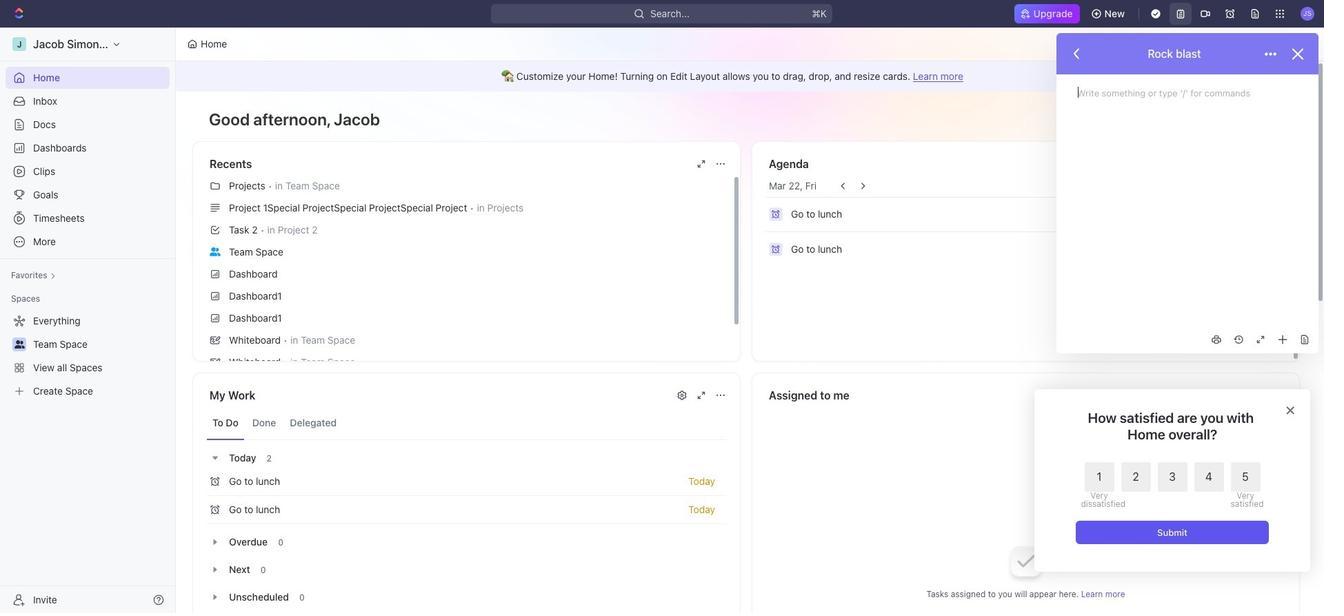 Task type: describe. For each thing, give the bounding box(es) containing it.
user group image inside tree
[[14, 341, 24, 349]]

0 vertical spatial user group image
[[210, 247, 221, 256]]

jacob simon's workspace, , element
[[12, 37, 26, 51]]



Task type: vqa. For each thing, say whether or not it's contained in the screenshot.
"user group" image within tree
yes



Task type: locate. For each thing, give the bounding box(es) containing it.
tab list
[[207, 407, 726, 441]]

option group
[[1081, 463, 1260, 509]]

dialog
[[1034, 390, 1310, 572]]

1 horizontal spatial user group image
[[210, 247, 221, 256]]

0 horizontal spatial user group image
[[14, 341, 24, 349]]

tree inside sidebar navigation
[[6, 310, 170, 403]]

1 vertical spatial user group image
[[14, 341, 24, 349]]

tree
[[6, 310, 170, 403]]

alert
[[176, 61, 1317, 92]]

user group image
[[210, 247, 221, 256], [14, 341, 24, 349]]

sidebar navigation
[[0, 28, 179, 614]]



